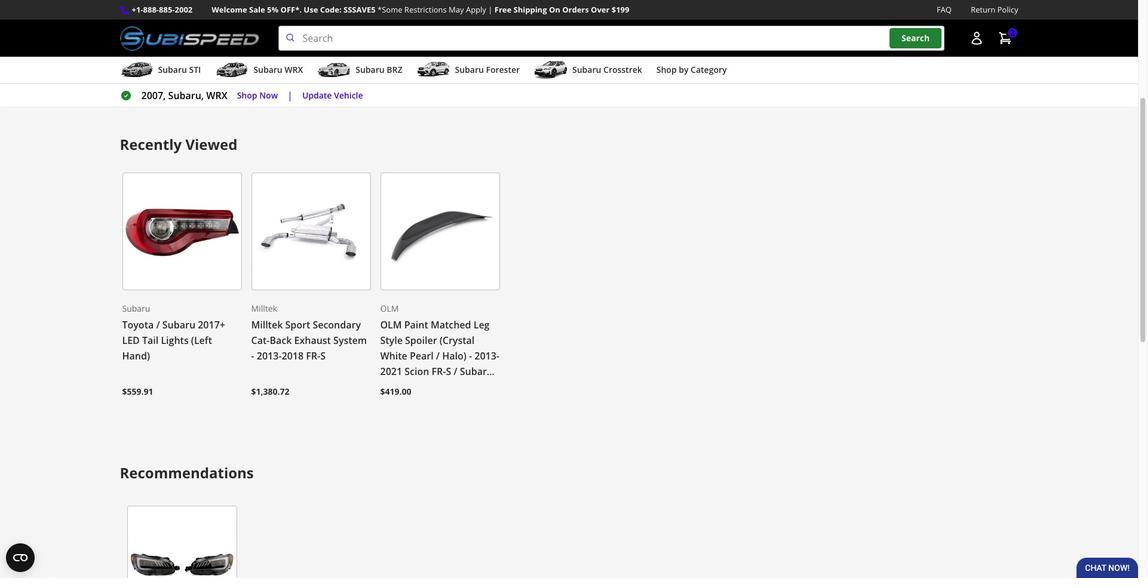 Task type: describe. For each thing, give the bounding box(es) containing it.
recently
[[120, 135, 182, 154]]

$559.91
[[122, 386, 153, 398]]

policy
[[998, 4, 1019, 15]]

pearl
[[410, 350, 434, 363]]

+1-888-885-2002
[[132, 4, 193, 15]]

+1-
[[132, 4, 143, 15]]

subaru for brz
[[356, 64, 385, 75]]

for
[[583, 51, 596, 64]]

2 button
[[993, 26, 1019, 50]]

(left
[[191, 334, 212, 347]]

s inside the 'olm olm paint matched leg style spoiler (crystal white pearl / halo) - 2013- 2021 scion fr-s / subaru brz / toyota 86'
[[446, 365, 451, 378]]

your
[[599, 51, 619, 64]]

free
[[495, 4, 512, 15]]

recently viewed
[[120, 135, 238, 154]]

crosstrek
[[604, 64, 642, 75]]

vehicle!
[[661, 51, 694, 64]]

2017+
[[198, 319, 225, 332]]

no
[[473, 51, 486, 64]]

/ down halo)
[[454, 365, 458, 378]]

recommendations
[[120, 463, 254, 483]]

(crystal
[[440, 334, 475, 347]]

update vehicle
[[302, 90, 363, 101]]

now
[[260, 90, 278, 101]]

toyota inside subaru toyota / subaru 2017+ led tail lights (left hand)
[[122, 319, 154, 332]]

search input field
[[278, 26, 945, 51]]

a subaru wrx thumbnail image image
[[215, 61, 249, 79]]

2007, subaru, wrx
[[141, 89, 228, 102]]

subaru forester button
[[417, 59, 520, 83]]

subispeed logo image
[[120, 26, 259, 51]]

2018
[[282, 350, 304, 363]]

code:
[[320, 4, 342, 15]]

2021
[[380, 365, 402, 378]]

shop by category button
[[657, 59, 727, 83]]

subaru sti button
[[120, 59, 201, 83]]

subaru for forester
[[455, 64, 484, 75]]

faq
[[937, 4, 952, 15]]

a subaru sti thumbnail image image
[[120, 61, 153, 79]]

return policy link
[[971, 4, 1019, 16]]

fr- inside the 'olm olm paint matched leg style spoiler (crystal white pearl / halo) - 2013- 2021 scion fr-s / subaru brz / toyota 86'
[[432, 365, 446, 378]]

subaru brz button
[[318, 59, 403, 83]]

spoiler
[[405, 334, 437, 347]]

lights
[[161, 334, 189, 347]]

subaru for sti
[[158, 64, 187, 75]]

- inside milltek milltek sport secondary cat-back exhaust system - 2013-2018 fr-s
[[251, 350, 254, 363]]

system
[[334, 334, 367, 347]]

update
[[302, 90, 332, 101]]

sale
[[249, 4, 265, 15]]

2 olm from the top
[[380, 319, 402, 332]]

$199
[[612, 4, 630, 15]]

vehicle
[[334, 90, 363, 101]]

888-
[[143, 4, 159, 15]]

subaru inside the 'olm olm paint matched leg style spoiler (crystal white pearl / halo) - 2013- 2021 scion fr-s / subaru brz / toyota 86'
[[460, 365, 493, 378]]

apply
[[466, 4, 487, 15]]

86
[[441, 381, 452, 394]]

subaru wrx
[[254, 64, 303, 75]]

back
[[270, 334, 292, 347]]

sku: ssxsb037,,milltek 2.50 inch secondary catback exhaust system resonated with brushed titanium dual gt115 style tips, image
[[251, 173, 371, 291]]

$1,380.72
[[251, 386, 290, 398]]

exhaust
[[294, 334, 331, 347]]

+1-888-885-2002 link
[[132, 4, 193, 16]]

welcome
[[212, 4, 247, 15]]

over
[[591, 4, 610, 15]]

a subaru brz thumbnail image image
[[318, 61, 351, 79]]

may
[[449, 4, 464, 15]]

by
[[679, 64, 689, 75]]

category
[[691, 64, 727, 75]]

1 vertical spatial wrx
[[206, 89, 228, 102]]

1 olm from the top
[[380, 303, 399, 315]]

$419.00
[[380, 386, 412, 398]]

secondary
[[313, 319, 361, 332]]

subaru wrx button
[[215, 59, 303, 83]]

subaru toyota / subaru 2017+ led tail lights (left hand)
[[122, 303, 225, 363]]

compatible
[[531, 51, 581, 64]]

orders
[[563, 4, 589, 15]]

cat-
[[251, 334, 270, 347]]

update vehicle button
[[302, 89, 363, 103]]

oops! no parts are compatible for your selected vehicle!
[[444, 51, 694, 64]]

a subaru forester thumbnail image image
[[417, 61, 450, 79]]

return policy
[[971, 4, 1019, 15]]

toyota inside the 'olm olm paint matched leg style spoiler (crystal white pearl / halo) - 2013- 2021 scion fr-s / subaru brz / toyota 86'
[[407, 381, 439, 394]]

products
[[369, 10, 405, 21]]



Task type: locate. For each thing, give the bounding box(es) containing it.
subaru sti
[[158, 64, 201, 75]]

1 horizontal spatial 2013-
[[475, 350, 500, 363]]

1 vertical spatial olm
[[380, 319, 402, 332]]

are
[[514, 51, 529, 64]]

open widget image
[[6, 544, 35, 573]]

/
[[156, 319, 160, 332], [436, 350, 440, 363], [454, 365, 458, 378], [401, 381, 405, 394]]

subaru for wrx
[[254, 64, 283, 75]]

shop for shop by category
[[657, 64, 677, 75]]

2013- inside the 'olm olm paint matched leg style spoiler (crystal white pearl / halo) - 2013- 2021 scion fr-s / subaru brz / toyota 86'
[[475, 350, 500, 363]]

sport
[[285, 319, 310, 332]]

1 horizontal spatial fr-
[[432, 365, 446, 378]]

1 vertical spatial brz
[[380, 381, 398, 394]]

885-
[[159, 4, 175, 15]]

brz inside subaru brz 'dropdown button'
[[387, 64, 403, 75]]

button image
[[970, 31, 984, 46]]

shipping
[[514, 4, 547, 15]]

1 milltek from the top
[[251, 303, 277, 315]]

1 - from the left
[[251, 350, 254, 363]]

0 vertical spatial s
[[321, 350, 326, 363]]

1 vertical spatial toyota
[[407, 381, 439, 394]]

1 horizontal spatial s
[[446, 365, 451, 378]]

wrx inside dropdown button
[[285, 64, 303, 75]]

fr- up 86
[[432, 365, 446, 378]]

/ right pearl
[[436, 350, 440, 363]]

0 horizontal spatial |
[[288, 89, 293, 102]]

wrx up update on the left top of the page
[[285, 64, 303, 75]]

subaru
[[158, 64, 187, 75], [254, 64, 283, 75], [356, 64, 385, 75], [455, 64, 484, 75], [573, 64, 602, 75], [122, 303, 150, 315], [162, 319, 196, 332], [460, 365, 493, 378]]

sub84912ca190 toyota / subaru 2017+ led tail lights (left hand), image
[[122, 173, 242, 291]]

off*.
[[281, 4, 302, 15]]

shop left the now
[[237, 90, 257, 101]]

olm
[[380, 303, 399, 315], [380, 319, 402, 332]]

led
[[122, 334, 140, 347]]

s down exhaust
[[321, 350, 326, 363]]

0 horizontal spatial 2013-
[[257, 350, 282, 363]]

scion
[[405, 365, 429, 378]]

style
[[380, 334, 403, 347]]

selected
[[622, 51, 659, 64]]

0 vertical spatial olm
[[380, 303, 399, 315]]

1 2013- from the left
[[257, 350, 282, 363]]

2007,
[[141, 89, 166, 102]]

1 horizontal spatial |
[[489, 4, 493, 15]]

subaru crosstrek
[[573, 64, 642, 75]]

include
[[284, 10, 314, 21]]

toyota
[[122, 319, 154, 332], [407, 381, 439, 394]]

0 horizontal spatial toyota
[[122, 319, 154, 332]]

- right halo)
[[469, 350, 472, 363]]

toyota up led
[[122, 319, 154, 332]]

2013- inside milltek milltek sport secondary cat-back exhaust system - 2013-2018 fr-s
[[257, 350, 282, 363]]

- down cat-
[[251, 350, 254, 363]]

forester
[[486, 64, 520, 75]]

s inside milltek milltek sport secondary cat-back exhaust system - 2013-2018 fr-s
[[321, 350, 326, 363]]

brz left 'a subaru forester thumbnail image' at top
[[387, 64, 403, 75]]

-
[[251, 350, 254, 363], [469, 350, 472, 363]]

1 vertical spatial fr-
[[432, 365, 446, 378]]

subaru for crosstrek
[[573, 64, 602, 75]]

1 horizontal spatial toyota
[[407, 381, 439, 394]]

0 horizontal spatial wrx
[[206, 89, 228, 102]]

tail
[[142, 334, 159, 347]]

fr- down exhaust
[[306, 350, 321, 363]]

a subaru crosstrek thumbnail image image
[[534, 61, 568, 79]]

0 horizontal spatial -
[[251, 350, 254, 363]]

parts
[[489, 51, 512, 64]]

/ inside subaru toyota / subaru 2017+ led tail lights (left hand)
[[156, 319, 160, 332]]

1 vertical spatial milltek
[[251, 319, 283, 332]]

halo)
[[442, 350, 467, 363]]

use
[[304, 4, 318, 15]]

subaru inside dropdown button
[[455, 64, 484, 75]]

1 vertical spatial s
[[446, 365, 451, 378]]

0 vertical spatial shop
[[657, 64, 677, 75]]

/ down 2021
[[401, 381, 405, 394]]

2013-
[[257, 350, 282, 363], [475, 350, 500, 363]]

shop
[[657, 64, 677, 75], [237, 90, 257, 101]]

0 vertical spatial fr-
[[306, 350, 321, 363]]

2
[[1011, 27, 1015, 38]]

fr-
[[306, 350, 321, 363], [432, 365, 446, 378]]

include all universal products
[[284, 10, 405, 21]]

0 vertical spatial toyota
[[122, 319, 154, 332]]

leg
[[474, 319, 490, 332]]

subispeed led headlights with drl + sequential turns - 2015 wrx / sti (no harness/hardware) image
[[127, 506, 237, 579]]

0 vertical spatial milltek
[[251, 303, 277, 315]]

1 vertical spatial |
[[288, 89, 293, 102]]

sssave5
[[344, 4, 376, 15]]

oops!
[[444, 51, 471, 64]]

all
[[316, 10, 326, 21]]

2 - from the left
[[469, 350, 472, 363]]

subaru forester
[[455, 64, 520, 75]]

2013- down "leg"
[[475, 350, 500, 363]]

on
[[549, 4, 561, 15]]

subaru for toyota
[[122, 303, 150, 315]]

search
[[902, 33, 930, 44]]

subaru brz
[[356, 64, 403, 75]]

0 horizontal spatial fr-
[[306, 350, 321, 363]]

brz inside the 'olm olm paint matched leg style spoiler (crystal white pearl / halo) - 2013- 2021 scion fr-s / subaru brz / toyota 86'
[[380, 381, 398, 394]]

1 horizontal spatial -
[[469, 350, 472, 363]]

2002
[[175, 4, 193, 15]]

1 horizontal spatial wrx
[[285, 64, 303, 75]]

2 milltek from the top
[[251, 319, 283, 332]]

0 horizontal spatial s
[[321, 350, 326, 363]]

toyota down scion
[[407, 381, 439, 394]]

s up 86
[[446, 365, 451, 378]]

search button
[[890, 28, 942, 48]]

0 vertical spatial wrx
[[285, 64, 303, 75]]

hand)
[[122, 350, 150, 363]]

2 2013- from the left
[[475, 350, 500, 363]]

universal
[[329, 10, 367, 21]]

/ up tail
[[156, 319, 160, 332]]

0 horizontal spatial shop
[[237, 90, 257, 101]]

olm olm paint matched leg style spoiler (crystal white pearl / halo) - 2013- 2021 scion fr-s / subaru brz / toyota 86
[[380, 303, 500, 394]]

0 vertical spatial brz
[[387, 64, 403, 75]]

white
[[380, 350, 408, 363]]

| right the now
[[288, 89, 293, 102]]

sku: a.70133.1-k1x,,olm paint matched leg style spoiler - crystal white pearl, image
[[380, 173, 500, 291]]

sti
[[189, 64, 201, 75]]

s
[[321, 350, 326, 363], [446, 365, 451, 378]]

shop by category
[[657, 64, 727, 75]]

1 horizontal spatial shop
[[657, 64, 677, 75]]

5%
[[267, 4, 279, 15]]

subaru inside 'dropdown button'
[[356, 64, 385, 75]]

shop inside dropdown button
[[657, 64, 677, 75]]

milltek milltek sport secondary cat-back exhaust system - 2013-2018 fr-s
[[251, 303, 367, 363]]

wrx down a subaru wrx thumbnail image
[[206, 89, 228, 102]]

brz
[[387, 64, 403, 75], [380, 381, 398, 394]]

subaru,
[[168, 89, 204, 102]]

1 vertical spatial shop
[[237, 90, 257, 101]]

shop for shop now
[[237, 90, 257, 101]]

| left free
[[489, 4, 493, 15]]

brz down 2021
[[380, 381, 398, 394]]

faq link
[[937, 4, 952, 16]]

*some
[[378, 4, 403, 15]]

restrictions
[[405, 4, 447, 15]]

0 vertical spatial |
[[489, 4, 493, 15]]

- inside the 'olm olm paint matched leg style spoiler (crystal white pearl / halo) - 2013- 2021 scion fr-s / subaru brz / toyota 86'
[[469, 350, 472, 363]]

paint
[[405, 319, 428, 332]]

matched
[[431, 319, 471, 332]]

shop now
[[237, 90, 278, 101]]

shop left by
[[657, 64, 677, 75]]

return
[[971, 4, 996, 15]]

fr- inside milltek milltek sport secondary cat-back exhaust system - 2013-2018 fr-s
[[306, 350, 321, 363]]

welcome sale 5% off*. use code: sssave5
[[212, 4, 376, 15]]

2013- down cat-
[[257, 350, 282, 363]]



Task type: vqa. For each thing, say whether or not it's contained in the screenshot.
Subispeed logo
yes



